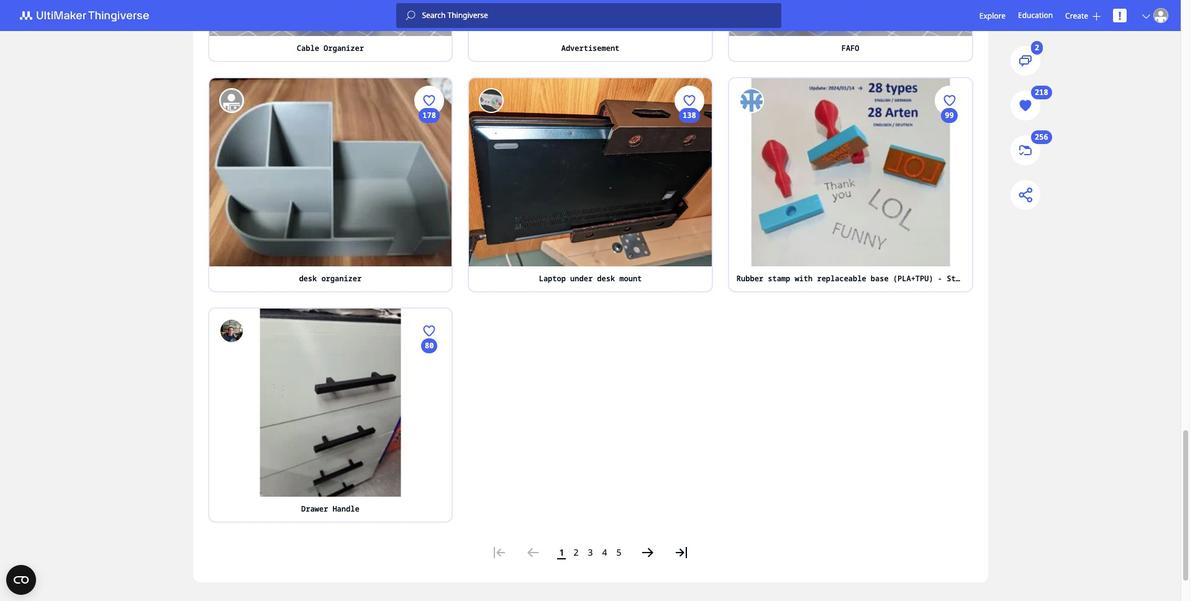 Task type: locate. For each thing, give the bounding box(es) containing it.
explore
[[980, 10, 1006, 21]]

thumbnail representing laptop under desk mount image
[[469, 78, 712, 266]]

1 vertical spatial 2
[[574, 547, 579, 558]]

2 0 from the left
[[687, 246, 692, 257]]

thumbnail representing cable organizer image
[[209, 0, 452, 36]]

0 vertical spatial 2
[[1035, 43, 1040, 53]]

-
[[938, 273, 943, 284]]

avatar image for 99
[[739, 88, 764, 113]]

138
[[683, 110, 696, 120]]

0
[[427, 246, 432, 257], [687, 246, 692, 257], [948, 246, 952, 257]]

1
[[560, 547, 565, 558]]

1 horizontal spatial (pla+tpu)
[[1113, 273, 1153, 284]]

1 horizontal spatial desk
[[597, 273, 615, 284]]

stempel
[[947, 273, 979, 284]]

(pla+tpu) right unterteil
[[1113, 273, 1153, 284]]

makerbot logo image
[[12, 8, 164, 23]]

unterteil
[[1068, 273, 1108, 284]]

4 button
[[599, 542, 611, 563]]

256
[[1035, 132, 1049, 143]]

0 for 36
[[948, 246, 952, 257]]

rubber stamp with replaceable base (pla+tpu) - stempel mit austauschbarem unterteil (pla+tpu)
[[737, 273, 1153, 284]]

stamp
[[768, 273, 791, 284]]

organizer
[[322, 273, 362, 284]]

2 horizontal spatial 0
[[948, 246, 952, 257]]

0 horizontal spatial (pla+tpu)
[[894, 273, 934, 284]]

thumbnail representing rubber stamp with replaceable base (pla+tpu) - stempel mit austauschbarem unterteil (pla+tpu) image
[[729, 78, 972, 266]]

open widget image
[[6, 566, 36, 595]]

1 desk from the left
[[299, 273, 317, 284]]

1 0 from the left
[[427, 246, 432, 257]]

plusicon image
[[1093, 12, 1101, 20]]

mit
[[983, 273, 996, 284]]

desk organizer
[[299, 273, 362, 284]]

avatar image
[[1154, 8, 1169, 23], [219, 88, 244, 113], [479, 88, 504, 113], [739, 88, 764, 113], [219, 319, 244, 344]]

replaceable
[[817, 273, 867, 284]]

0 for 68
[[427, 246, 432, 257]]

cable organizer link
[[209, 36, 452, 61]]

desk left the organizer
[[299, 273, 317, 284]]

base
[[871, 273, 889, 284]]

(pla+tpu)
[[894, 273, 934, 284], [1113, 273, 1153, 284]]

!
[[1119, 8, 1122, 23]]

avatar image for 138
[[479, 88, 504, 113]]

218
[[1035, 87, 1049, 98]]

drawer handle
[[301, 504, 360, 514]]

desk left mount
[[597, 273, 615, 284]]

2 down education link at the top right of the page
[[1035, 43, 1040, 53]]

68
[[425, 178, 434, 188]]

2 right the 1
[[574, 547, 579, 558]]

178
[[423, 110, 436, 120]]

thumbnail representing desk organizer image
[[209, 78, 452, 266]]

drawer
[[301, 504, 328, 514]]

0 horizontal spatial 0
[[427, 246, 432, 257]]

mount
[[620, 273, 642, 284]]

2
[[1035, 43, 1040, 53], [574, 547, 579, 558]]

(pla+tpu) left -
[[894, 273, 934, 284]]

2 (pla+tpu) from the left
[[1113, 273, 1153, 284]]

3 0 from the left
[[948, 246, 952, 257]]

0 horizontal spatial desk
[[299, 273, 317, 284]]

laptop
[[539, 273, 566, 284]]

avatar image for 178
[[219, 88, 244, 113]]

! link
[[1114, 8, 1127, 23]]

cable organizer
[[297, 43, 364, 53]]

1 horizontal spatial 0
[[687, 246, 692, 257]]

0 horizontal spatial 2
[[574, 547, 579, 558]]

cable
[[297, 43, 319, 53]]

thumbnail representing fafo image
[[729, 0, 972, 36]]

2 button
[[570, 542, 583, 563]]

desk
[[299, 273, 317, 284], [597, 273, 615, 284]]

5 button
[[613, 542, 626, 563]]

education link
[[1019, 9, 1053, 22]]

5
[[617, 547, 622, 558]]

fafo
[[842, 43, 860, 53]]

36
[[945, 178, 954, 188]]



Task type: vqa. For each thing, say whether or not it's contained in the screenshot.


Task type: describe. For each thing, give the bounding box(es) containing it.
1 (pla+tpu) from the left
[[894, 273, 934, 284]]

fafo link
[[729, 36, 972, 61]]

with
[[795, 273, 813, 284]]

1 horizontal spatial 2
[[1035, 43, 1040, 53]]

handle
[[333, 504, 360, 514]]

0 for 60
[[687, 246, 692, 257]]

advertisement element
[[497, 0, 684, 3]]

80
[[425, 340, 434, 351]]

create button
[[1066, 10, 1101, 21]]

create
[[1066, 10, 1089, 21]]

rubber
[[737, 273, 764, 284]]

2 inside button
[[574, 547, 579, 558]]

99
[[945, 110, 954, 120]]

education
[[1019, 10, 1053, 21]]

explore button
[[980, 10, 1006, 21]]

drawer handle link
[[209, 497, 452, 522]]

organizer
[[324, 43, 364, 53]]

3 button
[[584, 542, 597, 563]]

1 button
[[556, 542, 568, 563]]

austauschbarem
[[1001, 273, 1064, 284]]

under
[[571, 273, 593, 284]]

thumbnail representing drawer handle image
[[209, 309, 452, 497]]

search control image
[[406, 11, 416, 21]]

desk organizer link
[[209, 266, 452, 291]]

3
[[588, 547, 593, 558]]

60
[[685, 178, 694, 188]]

Search Thingiverse text field
[[416, 11, 782, 21]]

advertisement
[[562, 43, 620, 53]]

rubber stamp with replaceable base (pla+tpu) - stempel mit austauschbarem unterteil (pla+tpu) link
[[729, 266, 1153, 291]]

laptop under desk mount link
[[469, 266, 712, 291]]

4
[[603, 547, 607, 558]]

2 desk from the left
[[597, 273, 615, 284]]

laptop under desk mount
[[539, 273, 642, 284]]



